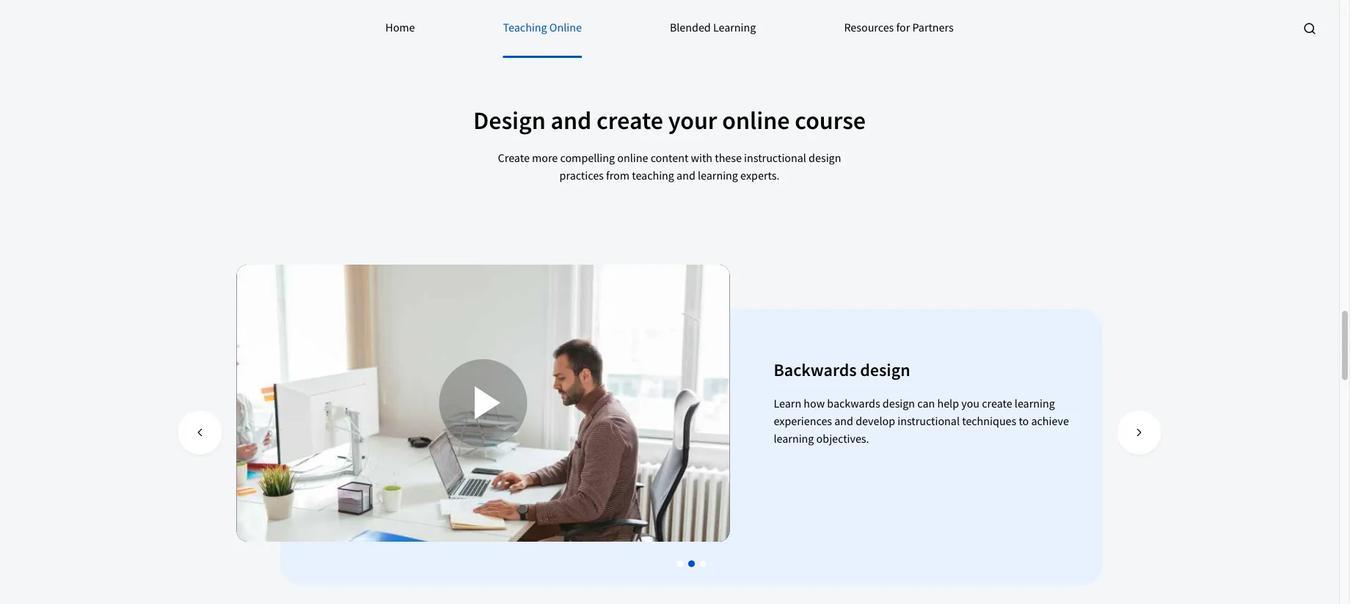 Task type: locate. For each thing, give the bounding box(es) containing it.
design inside learn how backwards design can help you create learning experiences and develop instructional techniques to achieve learning objectives.
[[883, 397, 916, 411]]

blended
[[670, 20, 711, 35]]

these
[[715, 151, 742, 165]]

instructional up 'experts.'
[[745, 151, 807, 165]]

you
[[962, 397, 980, 411]]

0 horizontal spatial create
[[597, 105, 664, 136]]

and up the objectives.
[[835, 414, 854, 429]]

2 horizontal spatial and
[[835, 414, 854, 429]]

resources for partners link
[[845, 0, 954, 58]]

design up backwards
[[861, 360, 911, 382]]

0 vertical spatial instructional
[[745, 151, 807, 165]]

1 horizontal spatial learning
[[774, 432, 815, 447]]

design down online course
[[809, 151, 842, 165]]

0 vertical spatial and
[[551, 105, 592, 136]]

design left can
[[883, 397, 916, 411]]

0 horizontal spatial instructional
[[745, 151, 807, 165]]

with
[[691, 151, 713, 165]]

and down with
[[677, 168, 696, 183]]

instructional
[[745, 151, 807, 165], [898, 414, 960, 429]]

1 horizontal spatial instructional
[[898, 414, 960, 429]]

0 horizontal spatial learning
[[698, 168, 739, 183]]

1 horizontal spatial create
[[983, 397, 1013, 411]]

create up online
[[597, 105, 664, 136]]

menu
[[0, 0, 1340, 58]]

learning down experiences at the right
[[774, 432, 815, 447]]

can
[[918, 397, 936, 411]]

instructional inside learn how backwards design can help you create learning experiences and develop instructional techniques to achieve learning objectives.
[[898, 414, 960, 429]]

0 vertical spatial learning
[[698, 168, 739, 183]]

create
[[597, 105, 664, 136], [983, 397, 1013, 411]]

1 vertical spatial and
[[677, 168, 696, 183]]

2 vertical spatial design
[[883, 397, 916, 411]]

achieve
[[1032, 414, 1070, 429]]

1 vertical spatial create
[[983, 397, 1013, 411]]

instructional down can
[[898, 414, 960, 429]]

learning down these
[[698, 168, 739, 183]]

0 vertical spatial design
[[809, 151, 842, 165]]

learn
[[774, 397, 802, 411]]

0 vertical spatial create
[[597, 105, 664, 136]]

and
[[551, 105, 592, 136], [677, 168, 696, 183], [835, 414, 854, 429]]

learning
[[698, 168, 739, 183], [1015, 397, 1056, 411], [774, 432, 815, 447]]

create more compelling online content with these instructional design practices from teaching and learning experts.
[[498, 151, 842, 183]]

partners
[[913, 20, 954, 35]]

from
[[606, 168, 630, 183]]

content
[[651, 151, 689, 165]]

learning
[[714, 20, 757, 35]]

and up compelling
[[551, 105, 592, 136]]

online course
[[723, 105, 866, 136]]

to
[[1019, 414, 1030, 429]]

2 vertical spatial and
[[835, 414, 854, 429]]

design
[[473, 105, 546, 136]]

0 horizontal spatial and
[[551, 105, 592, 136]]

menu containing home
[[0, 0, 1340, 58]]

1 vertical spatial instructional
[[898, 414, 960, 429]]

create up techniques
[[983, 397, 1013, 411]]

create inside learn how backwards design can help you create learning experiences and develop instructional techniques to achieve learning objectives.
[[983, 397, 1013, 411]]

1 horizontal spatial and
[[677, 168, 696, 183]]

learning inside create more compelling online content with these instructional design practices from teaching and learning experts.
[[698, 168, 739, 183]]

1 vertical spatial learning
[[1015, 397, 1056, 411]]

learning up to
[[1015, 397, 1056, 411]]

design
[[809, 151, 842, 165], [861, 360, 911, 382], [883, 397, 916, 411]]

and inside create more compelling online content with these instructional design practices from teaching and learning experts.
[[677, 168, 696, 183]]

practices
[[560, 168, 604, 183]]

resources for partners
[[845, 20, 954, 35]]



Task type: vqa. For each thing, say whether or not it's contained in the screenshot.
top Quiz
no



Task type: describe. For each thing, give the bounding box(es) containing it.
techniques
[[963, 414, 1017, 429]]

1 vertical spatial design
[[861, 360, 911, 382]]

2 horizontal spatial learning
[[1015, 397, 1056, 411]]

blended learning
[[670, 20, 757, 35]]

develop
[[856, 414, 896, 429]]

online
[[618, 151, 649, 165]]

instructional inside create more compelling online content with these instructional design practices from teaching and learning experts.
[[745, 151, 807, 165]]

experts.
[[741, 168, 780, 183]]

and inside learn how backwards design can help you create learning experiences and develop instructional techniques to achieve learning objectives.
[[835, 414, 854, 429]]

create
[[498, 151, 530, 165]]

learn how backwards design can help you create learning experiences and develop instructional techniques to achieve learning objectives.
[[774, 397, 1070, 447]]

2 vertical spatial learning
[[774, 432, 815, 447]]

for
[[897, 20, 911, 35]]

backwards
[[774, 360, 857, 382]]

more
[[532, 151, 558, 165]]

backwards design
[[774, 360, 911, 382]]

teaching online
[[503, 20, 582, 35]]

home
[[386, 20, 415, 35]]

blended learning link
[[670, 0, 757, 58]]

online
[[550, 20, 582, 35]]

objectives.
[[817, 432, 870, 447]]

backwards
[[828, 397, 881, 411]]

help
[[938, 397, 960, 411]]

your
[[669, 105, 718, 136]]

how
[[804, 397, 825, 411]]

teaching online link
[[503, 0, 582, 58]]

home link
[[386, 0, 415, 58]]

teaching
[[632, 168, 675, 183]]

experiences
[[774, 414, 833, 429]]

design inside create more compelling online content with these instructional design practices from teaching and learning experts.
[[809, 151, 842, 165]]

compelling
[[561, 151, 615, 165]]

resources
[[845, 20, 894, 35]]

design and create your online course
[[473, 105, 866, 136]]

teaching
[[503, 20, 547, 35]]



